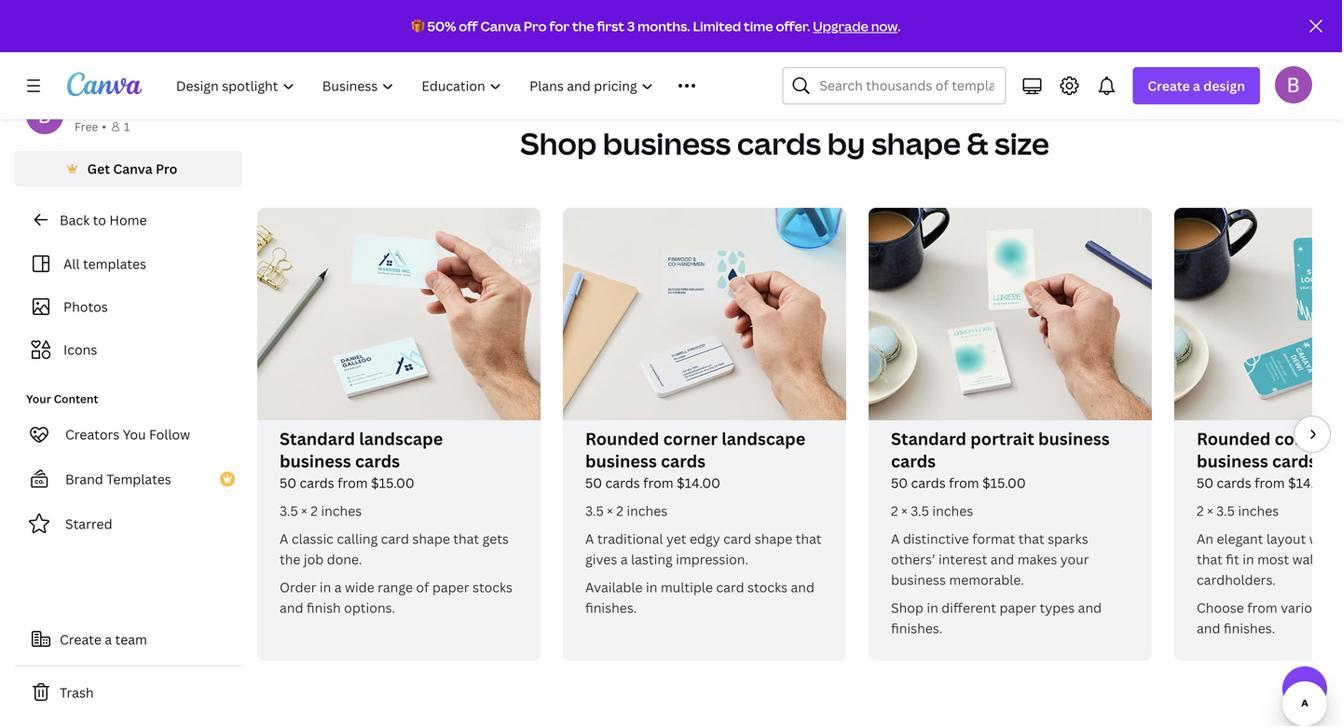 Task type: locate. For each thing, give the bounding box(es) containing it.
rounded corner landscape business cards image
[[563, 208, 847, 421]]

standard inside standard portrait business cards 50 cards from $15.00
[[891, 428, 967, 450]]

stocks inside available in multiple card stocks and finishes.
[[748, 579, 788, 596]]

an elegant layout with r
[[1197, 530, 1343, 589]]

1 horizontal spatial $15.00
[[983, 474, 1026, 492]]

makes
[[1018, 551, 1058, 568]]

1 horizontal spatial rounded
[[1197, 428, 1271, 450]]

in inside available in multiple card stocks and finishes.
[[646, 579, 658, 596]]

3 that from the left
[[1019, 530, 1045, 548]]

0 horizontal spatial the
[[280, 551, 301, 568]]

paper inside order in a wide range of paper stocks and finish options.
[[433, 579, 470, 596]]

2 $15.00 from the left
[[983, 474, 1026, 492]]

0 horizontal spatial $14.00
[[677, 474, 721, 492]]

a down traditional at the bottom
[[621, 551, 628, 568]]

all templates link
[[26, 246, 231, 282]]

2 × 3.5 inches for cards
[[891, 502, 974, 520]]

4 × from the left
[[1208, 502, 1214, 520]]

the
[[572, 17, 595, 35], [280, 551, 301, 568]]

pro left 'for'
[[524, 17, 547, 35]]

$15.00 for portrait
[[983, 474, 1026, 492]]

paper right of
[[433, 579, 470, 596]]

1 landscape from the left
[[359, 428, 443, 450]]

in for rounded corner landscape business cards
[[646, 579, 658, 596]]

0 vertical spatial canva
[[481, 17, 521, 35]]

1 inches from the left
[[321, 502, 362, 520]]

a up gives
[[586, 530, 594, 548]]

1 horizontal spatial pro
[[524, 17, 547, 35]]

shape up of
[[412, 530, 450, 548]]

in
[[320, 579, 331, 596], [646, 579, 658, 596], [927, 599, 939, 617]]

0 horizontal spatial that
[[453, 530, 479, 548]]

in up finish
[[320, 579, 331, 596]]

business inside rounded corner landscape business cards 50 cards from $14.00
[[586, 450, 657, 473]]

2 × 3.5 inches up elegant
[[1197, 502, 1279, 520]]

in inside shop in different paper types and finishes.
[[927, 599, 939, 617]]

interest
[[939, 551, 988, 568]]

brand templates link
[[15, 461, 242, 498]]

upgrade
[[813, 17, 869, 35]]

•
[[102, 119, 106, 134]]

back
[[60, 211, 90, 229]]

create a design
[[1148, 77, 1246, 95]]

first
[[597, 17, 625, 35]]

2 horizontal spatial in
[[927, 599, 939, 617]]

card inside available in multiple card stocks and finishes.
[[716, 579, 745, 596]]

finishes. for 50
[[891, 620, 943, 637]]

landscape inside rounded corner landscape business cards 50 cards from $14.00
[[722, 428, 806, 450]]

in for standard landscape business cards
[[320, 579, 331, 596]]

3 50 from the left
[[891, 474, 908, 492]]

from down rounded corner landscape business cards "link"
[[643, 474, 674, 492]]

None search field
[[783, 67, 1006, 104]]

1 horizontal spatial a
[[586, 530, 594, 548]]

3.5
[[280, 502, 298, 520], [586, 502, 604, 520], [911, 502, 930, 520], [1217, 502, 1235, 520]]

3.5 up classic
[[280, 502, 298, 520]]

a left team
[[105, 631, 112, 648]]

1 horizontal spatial finishes.
[[891, 620, 943, 637]]

free
[[75, 119, 98, 134]]

1 that from the left
[[453, 530, 479, 548]]

the left the job
[[280, 551, 301, 568]]

2 up others'
[[891, 502, 899, 520]]

2 2 × 3.5 inches from the left
[[1197, 502, 1279, 520]]

0 horizontal spatial standard
[[280, 428, 355, 450]]

0 horizontal spatial a
[[280, 530, 288, 548]]

in down lasting
[[646, 579, 658, 596]]

$15.00
[[371, 474, 415, 492], [983, 474, 1026, 492]]

× up classic
[[301, 502, 308, 520]]

a left design
[[1194, 77, 1201, 95]]

0 horizontal spatial create
[[60, 631, 102, 648]]

inches up distinctive at the bottom right
[[933, 502, 974, 520]]

brand templates
[[65, 470, 171, 488]]

1 corner from the left
[[664, 428, 718, 450]]

0 horizontal spatial in
[[320, 579, 331, 596]]

to
[[93, 211, 106, 229]]

2 × from the left
[[607, 502, 613, 520]]

1 a from the left
[[280, 530, 288, 548]]

0 horizontal spatial landscape
[[359, 428, 443, 450]]

shape inside a traditional yet edgy card shape that gives a lasting impression.
[[755, 530, 793, 548]]

0 horizontal spatial shape
[[412, 530, 450, 548]]

2 that from the left
[[796, 530, 822, 548]]

3.5 × 2 inches up traditional at the bottom
[[586, 502, 668, 520]]

yet
[[667, 530, 687, 548]]

$15.00 down standard portrait business cards link
[[983, 474, 1026, 492]]

create for create a design
[[1148, 77, 1190, 95]]

all
[[63, 255, 80, 273]]

$14.00 down rounded corner landscape business cards "link"
[[677, 474, 721, 492]]

2 up traditional at the bottom
[[617, 502, 624, 520]]

standard inside standard landscape business cards 50 cards from $15.00
[[280, 428, 355, 450]]

standard for standard landscape business cards
[[280, 428, 355, 450]]

rounded for 50
[[1197, 428, 1271, 450]]

a inside a traditional yet edgy card shape that gives a lasting impression.
[[621, 551, 628, 568]]

4 inches from the left
[[1239, 502, 1279, 520]]

1 horizontal spatial stocks
[[748, 579, 788, 596]]

2
[[311, 502, 318, 520], [617, 502, 624, 520], [891, 502, 899, 520], [1197, 502, 1204, 520]]

calling
[[337, 530, 378, 548]]

× up traditional at the bottom
[[607, 502, 613, 520]]

time
[[744, 17, 774, 35]]

1 standard from the left
[[280, 428, 355, 450]]

0 vertical spatial finishes.
[[586, 599, 637, 617]]

create inside button
[[60, 631, 102, 648]]

finishes. inside shop in different paper types and finishes.
[[891, 620, 943, 637]]

business inside standard landscape business cards 50 cards from $15.00
[[280, 450, 351, 473]]

0 vertical spatial shop
[[520, 123, 597, 164]]

1 vertical spatial paper
[[1000, 599, 1037, 617]]

a distinctive format that sparks others' interest and makes your business memorable.
[[891, 530, 1090, 589]]

in left different
[[927, 599, 939, 617]]

create a team
[[60, 631, 147, 648]]

2 horizontal spatial that
[[1019, 530, 1045, 548]]

an
[[1197, 530, 1214, 548]]

the right 'for'
[[572, 17, 595, 35]]

inches up calling
[[321, 502, 362, 520]]

2 landscape from the left
[[722, 428, 806, 450]]

get
[[87, 160, 110, 178]]

1 vertical spatial the
[[280, 551, 301, 568]]

$15.00 inside standard portrait business cards 50 cards from $15.00
[[983, 474, 1026, 492]]

1 horizontal spatial 2 × 3.5 inches
[[1197, 502, 1279, 520]]

1 horizontal spatial that
[[796, 530, 822, 548]]

1 horizontal spatial shop
[[891, 599, 924, 617]]

$14.00 inside rounded corner landscape business cards 50 cards from $14.00
[[677, 474, 721, 492]]

home
[[109, 211, 147, 229]]

create left design
[[1148, 77, 1190, 95]]

finishes. down the available
[[586, 599, 637, 617]]

0 horizontal spatial canva
[[113, 160, 153, 178]]

1 horizontal spatial 3.5 × 2 inches
[[586, 502, 668, 520]]

$14.00 down rounded corner p link
[[1289, 474, 1332, 492]]

a
[[1194, 77, 1201, 95], [621, 551, 628, 568], [334, 579, 342, 596], [105, 631, 112, 648]]

card
[[381, 530, 409, 548], [724, 530, 752, 548], [716, 579, 745, 596]]

top level navigation element
[[164, 67, 738, 104], [164, 67, 738, 104]]

1 horizontal spatial $14.00
[[1289, 474, 1332, 492]]

from left the various
[[1248, 599, 1278, 617]]

corner for p
[[1275, 428, 1330, 450]]

× for standard portrait business cards
[[902, 502, 908, 520]]

r
[[1340, 530, 1343, 548]]

3.5 up elegant
[[1217, 502, 1235, 520]]

shape inside a classic calling card shape that gets the job done.
[[412, 530, 450, 548]]

50
[[280, 474, 297, 492], [586, 474, 602, 492], [891, 474, 908, 492], [1197, 474, 1214, 492]]

2 stocks from the left
[[748, 579, 788, 596]]

1 horizontal spatial standard
[[891, 428, 967, 450]]

4 2 from the left
[[1197, 502, 1204, 520]]

standard landscape business cards link
[[280, 428, 518, 473]]

photos link
[[26, 289, 231, 324]]

stocks inside order in a wide range of paper stocks and finish options.
[[473, 579, 513, 596]]

cards
[[737, 123, 822, 164], [355, 450, 400, 473], [661, 450, 706, 473], [891, 450, 936, 473], [300, 474, 334, 492], [606, 474, 640, 492], [911, 474, 946, 492], [1217, 474, 1252, 492]]

50 up distinctive at the bottom right
[[891, 474, 908, 492]]

design
[[1204, 77, 1246, 95]]

team
[[115, 631, 147, 648]]

2 inches from the left
[[627, 502, 668, 520]]

with
[[1310, 530, 1337, 548]]

format
[[973, 530, 1016, 548]]

finishes. inside available in multiple card stocks and finishes.
[[586, 599, 637, 617]]

1 2 × 3.5 inches from the left
[[891, 502, 974, 520]]

a left wide
[[334, 579, 342, 596]]

1 vertical spatial canva
[[113, 160, 153, 178]]

card inside a classic calling card shape that gets the job done.
[[381, 530, 409, 548]]

canva
[[481, 17, 521, 35], [113, 160, 153, 178]]

1 stocks from the left
[[473, 579, 513, 596]]

3.5 × 2 inches
[[280, 502, 362, 520], [586, 502, 668, 520]]

1 vertical spatial pro
[[156, 160, 177, 178]]

finishes. for cards
[[586, 599, 637, 617]]

× for standard landscape business cards
[[301, 502, 308, 520]]

paper left "types"
[[1000, 599, 1037, 617]]

1 50 from the left
[[280, 474, 297, 492]]

50 inside standard landscape business cards 50 cards from $15.00
[[280, 474, 297, 492]]

rounded corner landscape business cards link
[[586, 428, 824, 473]]

create left team
[[60, 631, 102, 648]]

2 3.5 × 2 inches from the left
[[586, 502, 668, 520]]

2 corner from the left
[[1275, 428, 1330, 450]]

size
[[995, 123, 1050, 164]]

a inside a traditional yet edgy card shape that gives a lasting impression.
[[586, 530, 594, 548]]

inches up traditional at the bottom
[[627, 502, 668, 520]]

paper
[[433, 579, 470, 596], [1000, 599, 1037, 617]]

inches up elegant
[[1239, 502, 1279, 520]]

icons
[[63, 341, 97, 359]]

3 a from the left
[[891, 530, 900, 548]]

1 rounded from the left
[[586, 428, 660, 450]]

from inside standard landscape business cards 50 cards from $15.00
[[338, 474, 368, 492]]

1 horizontal spatial the
[[572, 17, 595, 35]]

a inside a classic calling card shape that gets the job done.
[[280, 530, 288, 548]]

1 horizontal spatial in
[[646, 579, 658, 596]]

1 horizontal spatial shape
[[755, 530, 793, 548]]

$15.00 down standard landscape business cards link
[[371, 474, 415, 492]]

3 3.5 from the left
[[911, 502, 930, 520]]

card down impression.
[[716, 579, 745, 596]]

× up an
[[1208, 502, 1214, 520]]

2 horizontal spatial a
[[891, 530, 900, 548]]

3 inches from the left
[[933, 502, 974, 520]]

2 standard from the left
[[891, 428, 967, 450]]

that inside a classic calling card shape that gets the job done.
[[453, 530, 479, 548]]

1 $14.00 from the left
[[677, 474, 721, 492]]

50 up classic
[[280, 474, 297, 492]]

shop in different paper types and finishes.
[[891, 599, 1102, 637]]

1 vertical spatial create
[[60, 631, 102, 648]]

2 up classic
[[311, 502, 318, 520]]

stocks down gets
[[473, 579, 513, 596]]

0 horizontal spatial 2 × 3.5 inches
[[891, 502, 974, 520]]

50 up an
[[1197, 474, 1214, 492]]

1 vertical spatial shop
[[891, 599, 924, 617]]

shape right edgy
[[755, 530, 793, 548]]

1 horizontal spatial paper
[[1000, 599, 1037, 617]]

a inside button
[[105, 631, 112, 648]]

1 horizontal spatial landscape
[[722, 428, 806, 450]]

2 $14.00 from the left
[[1289, 474, 1332, 492]]

2 a from the left
[[586, 530, 594, 548]]

stocks
[[473, 579, 513, 596], [748, 579, 788, 596]]

3.5 × 2 inches up classic
[[280, 502, 362, 520]]

paper inside shop in different paper types and finishes.
[[1000, 599, 1037, 617]]

1 horizontal spatial create
[[1148, 77, 1190, 95]]

2 × 3.5 inches
[[891, 502, 974, 520], [1197, 502, 1279, 520]]

business
[[603, 123, 731, 164], [1039, 428, 1110, 450], [280, 450, 351, 473], [586, 450, 657, 473], [891, 571, 946, 589]]

3.5 up traditional at the bottom
[[586, 502, 604, 520]]

in inside order in a wide range of paper stocks and finish options.
[[320, 579, 331, 596]]

0 horizontal spatial paper
[[433, 579, 470, 596]]

offer.
[[776, 17, 811, 35]]

from inside rounded corner p 50 cards from $14.00
[[1255, 474, 1285, 492]]

inches for rounded corner landscape business cards
[[627, 502, 668, 520]]

gets
[[483, 530, 509, 548]]

1 3.5 × 2 inches from the left
[[280, 502, 362, 520]]

× for rounded corner landscape business cards
[[607, 502, 613, 520]]

3.5 up distinctive at the bottom right
[[911, 502, 930, 520]]

rounded inside rounded corner p 50 cards from $14.00
[[1197, 428, 1271, 450]]

card up impression.
[[724, 530, 752, 548]]

of
[[416, 579, 429, 596]]

corner inside rounded corner p 50 cards from $14.00
[[1275, 428, 1330, 450]]

pa
[[1331, 599, 1343, 617]]

corner inside rounded corner landscape business cards 50 cards from $14.00
[[664, 428, 718, 450]]

2 × 3.5 inches up distinctive at the bottom right
[[891, 502, 974, 520]]

1 horizontal spatial corner
[[1275, 428, 1330, 450]]

3 2 from the left
[[891, 502, 899, 520]]

0 horizontal spatial pro
[[156, 160, 177, 178]]

shape down search search field on the right top of page
[[872, 123, 961, 164]]

1 horizontal spatial canva
[[481, 17, 521, 35]]

a
[[280, 530, 288, 548], [586, 530, 594, 548], [891, 530, 900, 548]]

for
[[550, 17, 570, 35]]

from up calling
[[338, 474, 368, 492]]

a traditional yet edgy card shape that gives a lasting impression.
[[586, 530, 822, 568]]

× up distinctive at the bottom right
[[902, 502, 908, 520]]

0 horizontal spatial 3.5 × 2 inches
[[280, 502, 362, 520]]

2 3.5 from the left
[[586, 502, 604, 520]]

2 rounded from the left
[[1197, 428, 1271, 450]]

2 horizontal spatial shape
[[872, 123, 961, 164]]

3.5 × 2 inches for cards
[[586, 502, 668, 520]]

shop inside shop in different paper types and finishes.
[[891, 599, 924, 617]]

conscious,
[[600, 0, 667, 1]]

finishes. down different
[[891, 620, 943, 637]]

now
[[872, 17, 898, 35]]

from down standard portrait business cards link
[[949, 474, 980, 492]]

pro up back to home link
[[156, 160, 177, 178]]

0 horizontal spatial rounded
[[586, 428, 660, 450]]

gives
[[586, 551, 618, 568]]

0 vertical spatial create
[[1148, 77, 1190, 95]]

inches for standard landscape business cards
[[321, 502, 362, 520]]

0 horizontal spatial finishes.
[[586, 599, 637, 617]]

0 horizontal spatial shop
[[520, 123, 597, 164]]

eco-conscious, high-quality prints
[[572, 0, 748, 22]]

0 horizontal spatial $15.00
[[371, 474, 415, 492]]

stocks down impression.
[[748, 579, 788, 596]]

from inside standard portrait business cards 50 cards from $15.00
[[949, 474, 980, 492]]

available
[[586, 579, 643, 596]]

$15.00 inside standard landscape business cards 50 cards from $15.00
[[371, 474, 415, 492]]

0 vertical spatial the
[[572, 17, 595, 35]]

inches
[[321, 502, 362, 520], [627, 502, 668, 520], [933, 502, 974, 520], [1239, 502, 1279, 520]]

0 horizontal spatial stocks
[[473, 579, 513, 596]]

a up others'
[[891, 530, 900, 548]]

create inside dropdown button
[[1148, 77, 1190, 95]]

0 horizontal spatial corner
[[664, 428, 718, 450]]

rounded inside rounded corner landscape business cards 50 cards from $14.00
[[586, 428, 660, 450]]

1 × from the left
[[301, 502, 308, 520]]

2 up an
[[1197, 502, 1204, 520]]

2 50 from the left
[[586, 474, 602, 492]]

canva right get
[[113, 160, 153, 178]]

free •
[[75, 119, 106, 134]]

3 × from the left
[[902, 502, 908, 520]]

1 vertical spatial finishes.
[[891, 620, 943, 637]]

from down rounded corner p link
[[1255, 474, 1285, 492]]

by
[[828, 123, 866, 164]]

0 vertical spatial paper
[[433, 579, 470, 596]]

50 up traditional at the bottom
[[586, 474, 602, 492]]

pro
[[524, 17, 547, 35], [156, 160, 177, 178]]

1 $15.00 from the left
[[371, 474, 415, 492]]

create for create a team
[[60, 631, 102, 648]]

canva right 'off'
[[481, 17, 521, 35]]

your
[[1061, 551, 1090, 568]]

a left classic
[[280, 530, 288, 548]]

4 50 from the left
[[1197, 474, 1214, 492]]

a inside a distinctive format that sparks others' interest and makes your business memorable.
[[891, 530, 900, 548]]

business inside standard portrait business cards 50 cards from $15.00
[[1039, 428, 1110, 450]]

card right calling
[[381, 530, 409, 548]]



Task type: vqa. For each thing, say whether or not it's contained in the screenshot.
landscape within Standard landscape business cards 50 cards from $15.00
yes



Task type: describe. For each thing, give the bounding box(es) containing it.
0 vertical spatial pro
[[524, 17, 547, 35]]

and inside order in a wide range of paper stocks and finish options.
[[280, 599, 303, 617]]

various
[[1281, 599, 1327, 617]]

trash
[[60, 684, 94, 702]]

options.
[[344, 599, 395, 617]]

from inside 'choose from various pa'
[[1248, 599, 1278, 617]]

corner for landscape
[[664, 428, 718, 450]]

create a team button
[[15, 621, 242, 658]]

shape for by
[[872, 123, 961, 164]]

🎁 50% off canva pro for the first 3 months. limited time offer. upgrade now .
[[412, 17, 901, 35]]

impression.
[[676, 551, 749, 568]]

order
[[280, 579, 317, 596]]

photos
[[63, 298, 108, 316]]

shop business cards by shape & size
[[520, 123, 1050, 164]]

rounded corner p link
[[1197, 428, 1343, 473]]

p
[[1334, 428, 1343, 450]]

$14.00 inside rounded corner p 50 cards from $14.00
[[1289, 474, 1332, 492]]

range
[[378, 579, 413, 596]]

others'
[[891, 551, 936, 568]]

from inside rounded corner landscape business cards 50 cards from $14.00
[[643, 474, 674, 492]]

business inside a distinctive format that sparks others' interest and makes your business memorable.
[[891, 571, 946, 589]]

back to home link
[[15, 201, 242, 239]]

rounded corner landscape business cards 50 cards from $14.00
[[586, 428, 806, 492]]

different
[[942, 599, 997, 617]]

Search search field
[[820, 68, 994, 103]]

creators
[[65, 426, 120, 443]]

finish
[[307, 599, 341, 617]]

and inside available in multiple card stocks and finishes.
[[791, 579, 815, 596]]

content
[[54, 391, 98, 407]]

inches for standard portrait business cards
[[933, 502, 974, 520]]

a inside dropdown button
[[1194, 77, 1201, 95]]

1 3.5 from the left
[[280, 502, 298, 520]]

trash link
[[15, 674, 242, 711]]

elegant
[[1217, 530, 1264, 548]]

&
[[967, 123, 989, 164]]

$15.00 for landscape
[[371, 474, 415, 492]]

a classic calling card shape that gets the job done.
[[280, 530, 509, 568]]

50 inside standard portrait business cards 50 cards from $15.00
[[891, 474, 908, 492]]

off
[[459, 17, 478, 35]]

standard portrait business cards 50 cards from $15.00
[[891, 428, 1110, 492]]

types
[[1040, 599, 1075, 617]]

choose
[[1197, 599, 1245, 617]]

a inside order in a wide range of paper stocks and finish options.
[[334, 579, 342, 596]]

50 inside rounded corner landscape business cards 50 cards from $14.00
[[586, 474, 602, 492]]

50 inside rounded corner p 50 cards from $14.00
[[1197, 474, 1214, 492]]

standard portrait business cards image
[[869, 208, 1152, 421]]

limited
[[693, 17, 741, 35]]

quality
[[703, 0, 748, 1]]

job
[[304, 551, 324, 568]]

all templates
[[63, 255, 146, 273]]

1
[[124, 119, 130, 134]]

canva inside get canva pro button
[[113, 160, 153, 178]]

landscape inside standard landscape business cards 50 cards from $15.00
[[359, 428, 443, 450]]

rounded corner p 50 cards from $14.00
[[1197, 428, 1343, 492]]

upgrade now button
[[813, 17, 898, 35]]

your
[[26, 391, 51, 407]]

the inside a classic calling card shape that gets the job done.
[[280, 551, 301, 568]]

card for shape
[[381, 530, 409, 548]]

get canva pro
[[87, 160, 177, 178]]

sparks
[[1048, 530, 1089, 548]]

a for rounded corner landscape business cards
[[586, 530, 594, 548]]

that inside a traditional yet edgy card shape that gives a lasting impression.
[[796, 530, 822, 548]]

you
[[123, 426, 146, 443]]

multiple
[[661, 579, 713, 596]]

get canva pro button
[[15, 151, 242, 186]]

available in multiple card stocks and finishes.
[[586, 579, 815, 617]]

.
[[898, 17, 901, 35]]

1 2 from the left
[[311, 502, 318, 520]]

rounded for business
[[586, 428, 660, 450]]

brand
[[65, 470, 103, 488]]

back to home
[[60, 211, 147, 229]]

memorable.
[[950, 571, 1025, 589]]

your content
[[26, 391, 98, 407]]

3.5 × 2 inches for 50
[[280, 502, 362, 520]]

classic
[[292, 530, 334, 548]]

a for standard portrait business cards
[[891, 530, 900, 548]]

templates
[[83, 255, 146, 273]]

4 3.5 from the left
[[1217, 502, 1235, 520]]

portrait
[[971, 428, 1035, 450]]

eco-
[[572, 0, 600, 1]]

high-
[[671, 0, 703, 1]]

card for stocks
[[716, 579, 745, 596]]

in for standard portrait business cards
[[927, 599, 939, 617]]

2 × 3.5 inches for 50
[[1197, 502, 1279, 520]]

follow
[[149, 426, 190, 443]]

card inside a traditional yet edgy card shape that gives a lasting impression.
[[724, 530, 752, 548]]

50%
[[427, 17, 456, 35]]

prints
[[572, 4, 609, 22]]

standard for standard portrait business cards
[[891, 428, 967, 450]]

inches for rounded corner p
[[1239, 502, 1279, 520]]

cards inside rounded corner p 50 cards from $14.00
[[1217, 474, 1252, 492]]

shape for card
[[412, 530, 450, 548]]

traditional
[[598, 530, 663, 548]]

shop for shop business cards by shape & size
[[520, 123, 597, 164]]

pro inside button
[[156, 160, 177, 178]]

creators you follow
[[65, 426, 190, 443]]

shop for shop in different paper types and finishes.
[[891, 599, 924, 617]]

a for standard landscape business cards
[[280, 530, 288, 548]]

create a design button
[[1133, 67, 1261, 104]]

templates
[[106, 470, 171, 488]]

🎁
[[412, 17, 425, 35]]

and inside a distinctive format that sparks others' interest and makes your business memorable.
[[991, 551, 1015, 568]]

starred link
[[15, 505, 242, 543]]

order in a wide range of paper stocks and finish options.
[[280, 579, 513, 617]]

2 2 from the left
[[617, 502, 624, 520]]

edgy
[[690, 530, 720, 548]]

layout
[[1267, 530, 1307, 548]]

× for rounded corner p
[[1208, 502, 1214, 520]]

that inside a distinctive format that sparks others' interest and makes your business memorable.
[[1019, 530, 1045, 548]]

bob builder image
[[1276, 66, 1313, 103]]

standard landscape business cards image
[[257, 208, 541, 421]]

creators you follow link
[[15, 416, 242, 453]]

rounded corner portrait business cards image
[[1175, 208, 1343, 421]]

and inside shop in different paper types and finishes.
[[1078, 599, 1102, 617]]

done.
[[327, 551, 362, 568]]

icons link
[[26, 332, 231, 367]]



